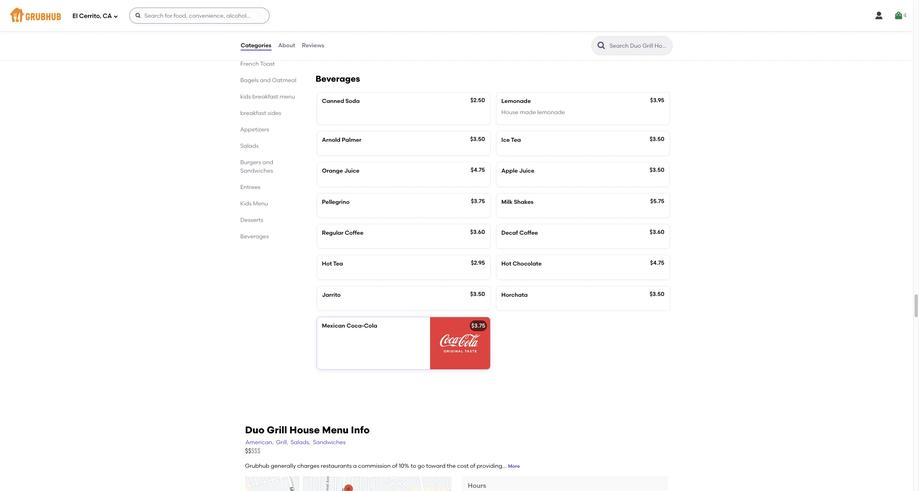 Task type: vqa. For each thing, say whether or not it's contained in the screenshot.
"Belgian"
yes



Task type: locate. For each thing, give the bounding box(es) containing it.
main navigation navigation
[[0, 0, 913, 31]]

mexican coca-cola
[[322, 322, 377, 329]]

juice right the orange
[[344, 168, 359, 174]]

and inside scramblers and omelettes
[[273, 11, 283, 17]]

reviews
[[302, 42, 324, 49]]

hot left chocolate
[[501, 260, 511, 267]]

beverages
[[316, 74, 360, 84], [240, 233, 269, 240]]

0 vertical spatial breakfast
[[252, 93, 278, 100]]

belgian waffles
[[240, 36, 282, 42]]

0 horizontal spatial tea
[[333, 260, 343, 267]]

burgers and sandwiches
[[240, 159, 273, 174]]

belgian waffles tab
[[240, 35, 296, 43]]

juice right the apple
[[519, 168, 534, 174]]

1 horizontal spatial sandwiches
[[313, 439, 346, 446]]

$3.60 up $2.95
[[470, 229, 485, 236]]

0 horizontal spatial house
[[290, 424, 320, 436]]

hot chocolate
[[501, 260, 542, 267]]

and inside burgers and sandwiches
[[262, 159, 273, 166]]

to
[[411, 463, 416, 469]]

beverages down 'desserts'
[[240, 233, 269, 240]]

1 horizontal spatial hot
[[501, 260, 511, 267]]

omelettes
[[240, 19, 269, 26]]

Search for food, convenience, alcohol... search field
[[130, 8, 270, 24]]

menu right the kids
[[253, 200, 268, 207]]

1 vertical spatial ice
[[501, 137, 510, 143]]

0 vertical spatial $4.75
[[471, 167, 485, 174]]

$$
[[245, 447, 251, 455]]

coffee right decaf
[[519, 230, 538, 236]]

breakfast
[[252, 93, 278, 100], [240, 110, 266, 116]]

duo
[[245, 424, 265, 436]]

1 vertical spatial menu
[[322, 424, 349, 436]]

horchata
[[501, 291, 528, 298]]

and right scramblers
[[273, 11, 283, 17]]

american,
[[246, 439, 274, 446]]

4
[[904, 12, 907, 19]]

and for scramblers
[[273, 11, 283, 17]]

providing
[[477, 463, 502, 469]]

of
[[392, 463, 397, 469], [470, 463, 475, 469]]

1 of from the left
[[392, 463, 397, 469]]

juice for apple juice
[[519, 168, 534, 174]]

1 horizontal spatial beverages
[[316, 74, 360, 84]]

1 horizontal spatial tea
[[511, 137, 521, 143]]

burgers
[[240, 159, 261, 166]]

0 horizontal spatial hot
[[322, 260, 332, 267]]

0 horizontal spatial $3.60
[[470, 229, 485, 236]]

bagels and oatmeal
[[240, 77, 296, 84]]

0 horizontal spatial juice
[[344, 168, 359, 174]]

sandwiches button
[[312, 438, 346, 447]]

$2.95
[[471, 260, 485, 266]]

0 horizontal spatial menu
[[253, 200, 268, 207]]

made
[[520, 109, 536, 116]]

$4.75 for orange juice
[[471, 167, 485, 174]]

sandwiches down burgers
[[240, 167, 273, 174]]

arnold palmer
[[322, 137, 361, 143]]

tea for hot tea
[[333, 260, 343, 267]]

kids menu
[[240, 200, 268, 207]]

$3.60 down $5.75
[[650, 229, 664, 236]]

1 vertical spatial beverages
[[240, 233, 269, 240]]

2 coffee from the left
[[519, 230, 538, 236]]

and for pancakes
[[268, 52, 279, 59]]

salads tab
[[240, 142, 296, 150]]

of left "10%"
[[392, 463, 397, 469]]

house down lemonade
[[501, 109, 519, 116]]

1 horizontal spatial of
[[470, 463, 475, 469]]

$3.75
[[471, 198, 485, 205], [471, 322, 485, 329]]

2 $3.60 from the left
[[650, 229, 664, 236]]

mexican coca-cola image
[[430, 317, 490, 369]]

ice
[[368, 38, 377, 45], [501, 137, 510, 143]]

0 horizontal spatial of
[[392, 463, 397, 469]]

orange
[[322, 168, 343, 174]]

and inside tab
[[260, 77, 271, 84]]

apple
[[501, 168, 518, 174]]

sandwiches up restaurants
[[313, 439, 346, 446]]

grill,
[[276, 439, 288, 446]]

1 vertical spatial breakfast
[[240, 110, 266, 116]]

hot for hot chocolate
[[501, 260, 511, 267]]

0 vertical spatial house
[[501, 109, 519, 116]]

breakfast sides
[[240, 110, 281, 116]]

hot up jarrito
[[322, 260, 332, 267]]

of right cost
[[470, 463, 475, 469]]

0 horizontal spatial coffee
[[345, 230, 364, 236]]

0 horizontal spatial $4.75
[[471, 167, 485, 174]]

and down salads tab
[[262, 159, 273, 166]]

milk
[[501, 199, 513, 205]]

0 horizontal spatial beverages
[[240, 233, 269, 240]]

beverages up canned soda
[[316, 74, 360, 84]]

1 vertical spatial tea
[[333, 260, 343, 267]]

ice up the apple
[[501, 137, 510, 143]]

coffee for regular coffee
[[345, 230, 364, 236]]

desserts
[[240, 217, 263, 223]]

10%
[[399, 463, 409, 469]]

and up toast
[[268, 52, 279, 59]]

toast
[[260, 60, 275, 67]]

2 juice from the left
[[519, 168, 534, 174]]

grubhub generally charges restaurants a commission of 10% to go toward the cost of providing ... more
[[245, 463, 520, 469]]

el
[[72, 12, 78, 19]]

1 vertical spatial sandwiches
[[313, 439, 346, 446]]

$3.50 for juice
[[650, 167, 664, 174]]

svg image
[[874, 11, 884, 20], [135, 12, 142, 19], [114, 14, 118, 19]]

$3.50
[[470, 136, 485, 143], [650, 136, 664, 143], [650, 167, 664, 174], [470, 291, 485, 297], [650, 291, 664, 297]]

regular
[[322, 230, 344, 236]]

1 horizontal spatial $4.75
[[650, 260, 664, 266]]

milk shakes
[[501, 199, 534, 205]]

0 vertical spatial sandwiches
[[240, 167, 273, 174]]

hot for hot tea
[[322, 260, 332, 267]]

1 horizontal spatial coffee
[[519, 230, 538, 236]]

1 hot from the left
[[322, 260, 332, 267]]

sandwiches
[[240, 167, 273, 174], [313, 439, 346, 446]]

0 horizontal spatial sandwiches
[[240, 167, 273, 174]]

coffee right regular
[[345, 230, 364, 236]]

chocolate
[[513, 260, 542, 267]]

lemonade
[[501, 98, 531, 104]]

1 vertical spatial $4.75
[[650, 260, 664, 266]]

$5.75
[[650, 198, 664, 205]]

tea
[[511, 137, 521, 143], [333, 260, 343, 267]]

$3.60 for decaf coffee
[[650, 229, 664, 236]]

house made lemonade
[[501, 109, 565, 116]]

bagels and oatmeal tab
[[240, 76, 296, 84]]

appetizers
[[240, 126, 269, 133]]

sides
[[268, 110, 281, 116]]

1 horizontal spatial $3.60
[[650, 229, 664, 236]]

breakfast up appetizers
[[240, 110, 266, 116]]

2 scoops vanilla ice cream
[[322, 38, 397, 45]]

hot
[[322, 260, 332, 267], [501, 260, 511, 267]]

kids breakfast menu tab
[[240, 92, 296, 101]]

kids
[[240, 93, 251, 100]]

$3.60
[[470, 229, 485, 236], [650, 229, 664, 236]]

grill
[[267, 424, 287, 436]]

canned
[[322, 98, 344, 104]]

0 vertical spatial ice
[[368, 38, 377, 45]]

and
[[273, 11, 283, 17], [268, 52, 279, 59], [260, 77, 271, 84], [262, 159, 273, 166]]

2 hot from the left
[[501, 260, 511, 267]]

tea for ice tea
[[511, 137, 521, 143]]

cola
[[364, 322, 377, 329]]

1 horizontal spatial juice
[[519, 168, 534, 174]]

pancakes and french toast tab
[[240, 51, 296, 68]]

house up salads,
[[290, 424, 320, 436]]

2 of from the left
[[470, 463, 475, 469]]

salads,
[[291, 439, 310, 446]]

palmer
[[342, 137, 361, 143]]

0 vertical spatial menu
[[253, 200, 268, 207]]

toward
[[426, 463, 446, 469]]

1 horizontal spatial ice
[[501, 137, 510, 143]]

el cerrito, ca
[[72, 12, 112, 19]]

orange juice
[[322, 168, 359, 174]]

1 juice from the left
[[344, 168, 359, 174]]

more
[[508, 463, 520, 469]]

and right bagels
[[260, 77, 271, 84]]

and for burgers
[[262, 159, 273, 166]]

juice
[[344, 168, 359, 174], [519, 168, 534, 174]]

breakfast up breakfast sides tab
[[252, 93, 278, 100]]

1 coffee from the left
[[345, 230, 364, 236]]

0 horizontal spatial svg image
[[114, 14, 118, 19]]

tea down made
[[511, 137, 521, 143]]

$3.50 for palmer
[[470, 136, 485, 143]]

decaf coffee
[[501, 230, 538, 236]]

1 $3.60 from the left
[[470, 229, 485, 236]]

search icon image
[[597, 41, 606, 50]]

0 vertical spatial tea
[[511, 137, 521, 143]]

tea down regular coffee in the left top of the page
[[333, 260, 343, 267]]

2
[[322, 38, 325, 45]]

and inside pancakes and french toast
[[268, 52, 279, 59]]

menu up sandwiches button
[[322, 424, 349, 436]]

ice right vanilla
[[368, 38, 377, 45]]

info
[[351, 424, 370, 436]]

jarrito
[[322, 291, 341, 298]]



Task type: describe. For each thing, give the bounding box(es) containing it.
and for bagels
[[260, 77, 271, 84]]

american, grill, salads, sandwiches
[[246, 439, 346, 446]]

pancakes and french toast
[[240, 52, 279, 67]]

shakes
[[514, 199, 534, 205]]

hot tea
[[322, 260, 343, 267]]

cost
[[457, 463, 469, 469]]

appetizers tab
[[240, 125, 296, 134]]

$3.95
[[650, 97, 664, 104]]

more button
[[508, 463, 520, 470]]

cream
[[378, 38, 397, 45]]

salads, button
[[290, 438, 311, 447]]

american, button
[[245, 438, 274, 447]]

entrees
[[240, 184, 261, 191]]

$3.50 for tea
[[650, 136, 664, 143]]

generally
[[271, 463, 296, 469]]

about
[[278, 42, 295, 49]]

vanilla
[[348, 38, 367, 45]]

kids menu tab
[[240, 199, 296, 208]]

0 vertical spatial $3.75
[[471, 198, 485, 205]]

soda
[[345, 98, 360, 104]]

belgian
[[240, 36, 261, 42]]

lemonade
[[537, 109, 565, 116]]

charges
[[297, 463, 319, 469]]

beverages tab
[[240, 232, 296, 241]]

$4.75 for hot chocolate
[[650, 260, 664, 266]]

regular coffee
[[322, 230, 364, 236]]

salads
[[240, 142, 259, 149]]

kids breakfast menu
[[240, 93, 295, 100]]

pancakes
[[240, 52, 267, 59]]

ca
[[103, 12, 112, 19]]

sandwiches inside burgers and sandwiches
[[240, 167, 273, 174]]

1 vertical spatial $3.75
[[471, 322, 485, 329]]

kids
[[240, 200, 252, 207]]

apple juice
[[501, 168, 534, 174]]

4 button
[[894, 8, 907, 23]]

menu inside kids menu tab
[[253, 200, 268, 207]]

a
[[353, 463, 357, 469]]

categories button
[[240, 31, 272, 60]]

scoops
[[327, 38, 347, 45]]

grill, button
[[276, 438, 289, 447]]

hours
[[468, 482, 486, 490]]

scramblers and omelettes tab
[[240, 10, 296, 27]]

canned soda
[[322, 98, 360, 104]]

$3.60 for regular coffee
[[470, 229, 485, 236]]

duo grill house menu info
[[245, 424, 370, 436]]

the
[[447, 463, 456, 469]]

reviews button
[[302, 31, 325, 60]]

restaurants
[[321, 463, 352, 469]]

svg image
[[894, 11, 904, 20]]

entrees tab
[[240, 183, 296, 191]]

ice tea
[[501, 137, 521, 143]]

mexican
[[322, 322, 345, 329]]

bagels
[[240, 77, 259, 84]]

burgers and sandwiches tab
[[240, 158, 296, 175]]

breakfast sides tab
[[240, 109, 296, 117]]

go
[[418, 463, 425, 469]]

0 vertical spatial beverages
[[316, 74, 360, 84]]

1 vertical spatial house
[[290, 424, 320, 436]]

Search Duo Grill House search field
[[609, 42, 670, 50]]

1 horizontal spatial house
[[501, 109, 519, 116]]

1 horizontal spatial svg image
[[135, 12, 142, 19]]

1 horizontal spatial menu
[[322, 424, 349, 436]]

arnold
[[322, 137, 340, 143]]

...
[[502, 463, 507, 469]]

commission
[[358, 463, 391, 469]]

desserts tab
[[240, 216, 296, 224]]

waffles
[[262, 36, 282, 42]]

juice for orange juice
[[344, 168, 359, 174]]

$$$$$
[[245, 447, 261, 455]]

2 horizontal spatial svg image
[[874, 11, 884, 20]]

menu
[[280, 93, 295, 100]]

scramblers
[[240, 11, 271, 17]]

$5.95
[[471, 37, 485, 44]]

categories
[[241, 42, 271, 49]]

scramblers and omelettes
[[240, 11, 283, 26]]

beverages inside tab
[[240, 233, 269, 240]]

oatmeal
[[272, 77, 296, 84]]

about button
[[278, 31, 296, 60]]

pellegrino
[[322, 199, 350, 205]]

french
[[240, 60, 259, 67]]

decaf
[[501, 230, 518, 236]]

coffee for decaf coffee
[[519, 230, 538, 236]]

0 horizontal spatial ice
[[368, 38, 377, 45]]



